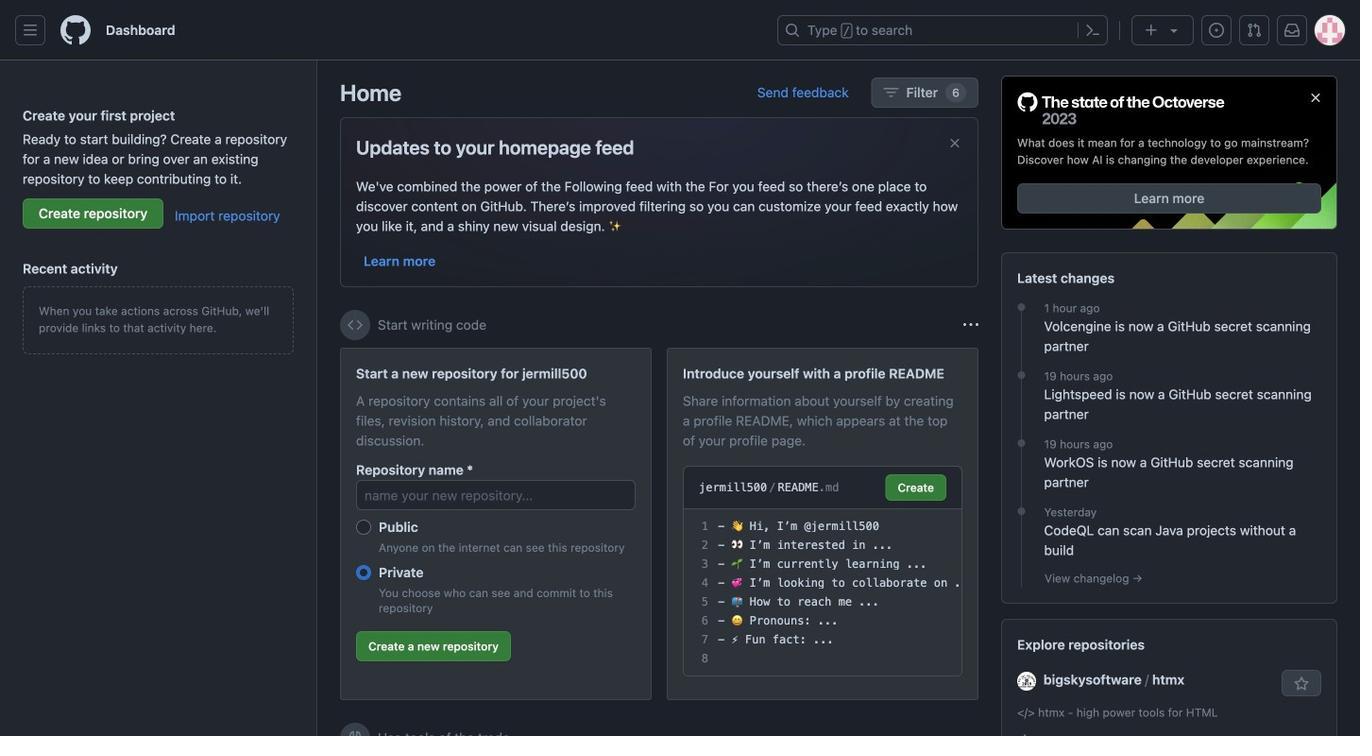 Task type: locate. For each thing, give the bounding box(es) containing it.
issue opened image
[[1209, 23, 1225, 38]]

name your new repository... text field
[[356, 480, 636, 510]]

1 dot fill image from the top
[[1014, 300, 1029, 315]]

1 vertical spatial dot fill image
[[1014, 504, 1029, 519]]

None submit
[[886, 474, 947, 501]]

none submit inside introduce yourself with a profile readme "element"
[[886, 474, 947, 501]]

dot fill image
[[1014, 300, 1029, 315], [1014, 436, 1029, 451]]

star this repository image
[[1294, 677, 1310, 692]]

0 vertical spatial dot fill image
[[1014, 368, 1029, 383]]

1 dot fill image from the top
[[1014, 368, 1029, 383]]

dot fill image
[[1014, 368, 1029, 383], [1014, 504, 1029, 519]]

filter image
[[884, 85, 899, 100]]

None radio
[[356, 520, 371, 535], [356, 565, 371, 580], [356, 520, 371, 535], [356, 565, 371, 580]]

tools image
[[348, 730, 363, 736]]

start a new repository element
[[340, 348, 652, 700]]

2 dot fill image from the top
[[1014, 504, 1029, 519]]

0 vertical spatial dot fill image
[[1014, 300, 1029, 315]]

introduce yourself with a profile readme element
[[667, 348, 979, 700]]

1 vertical spatial dot fill image
[[1014, 436, 1029, 451]]

why am i seeing this? image
[[964, 317, 979, 333]]



Task type: vqa. For each thing, say whether or not it's contained in the screenshot.
'GITHUB LOGO'
yes



Task type: describe. For each thing, give the bounding box(es) containing it.
close image
[[1309, 90, 1324, 105]]

explore repositories navigation
[[1002, 619, 1338, 736]]

git pull request image
[[1247, 23, 1262, 38]]

plus image
[[1144, 23, 1159, 38]]

explore element
[[1002, 76, 1338, 736]]

x image
[[948, 136, 963, 151]]

github logo image
[[1018, 92, 1226, 127]]

notifications image
[[1285, 23, 1300, 38]]

2 dot fill image from the top
[[1014, 436, 1029, 451]]

code image
[[348, 317, 363, 333]]

triangle down image
[[1167, 23, 1182, 38]]

@bigskysoftware profile image
[[1018, 672, 1037, 691]]

command palette image
[[1086, 23, 1101, 38]]

homepage image
[[60, 15, 91, 45]]



